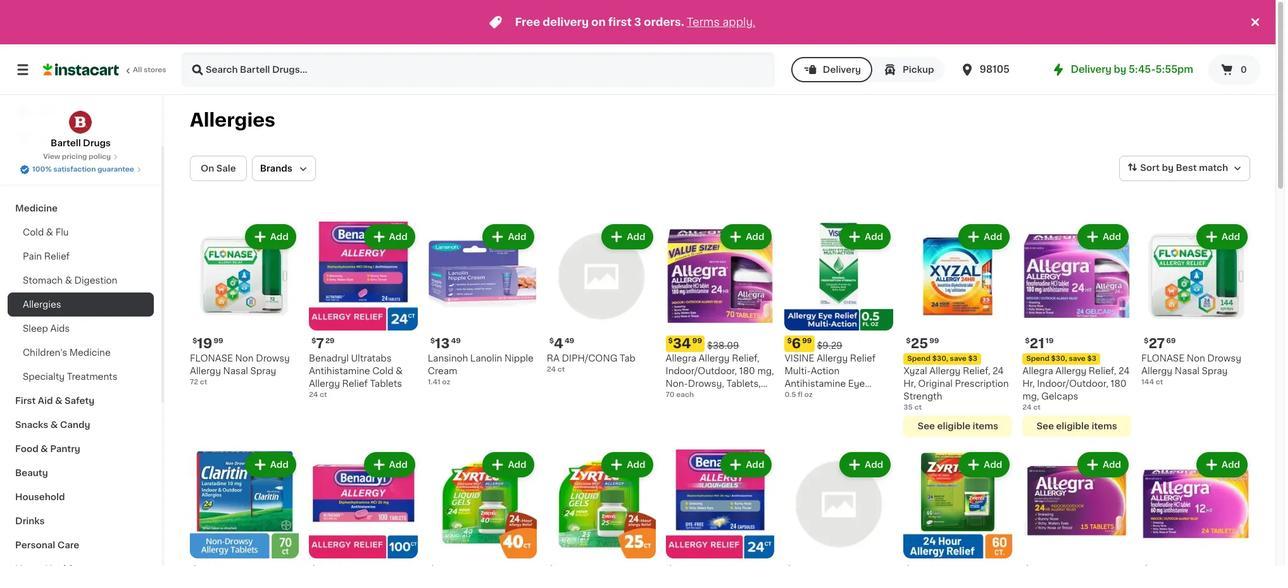 Task type: describe. For each thing, give the bounding box(es) containing it.
limited time offer region
[[0, 0, 1248, 44]]

product group containing 27
[[1142, 222, 1251, 388]]

each
[[677, 391, 694, 398]]

terms
[[687, 17, 720, 27]]

allergy inside "allegra allergy relief, indoor/outdoor, 180 mg, non-drowsy, tablets, value size"
[[699, 354, 730, 363]]

98105 button
[[960, 52, 1036, 87]]

see eligible items button for 21
[[1023, 415, 1132, 437]]

Search field
[[182, 53, 774, 86]]

beauty link
[[8, 461, 154, 485]]

180 inside 'allegra allergy relief, 24 hr, indoor/outdoor, 180 mg, gelcaps 24 ct'
[[1111, 379, 1127, 388]]

treatments
[[67, 372, 118, 381]]

21
[[1030, 337, 1045, 350]]

drops
[[785, 392, 812, 401]]

brands
[[260, 164, 292, 173]]

again
[[64, 134, 89, 142]]

49 for 13
[[451, 337, 461, 344]]

35
[[904, 404, 913, 411]]

product group containing 6
[[785, 222, 894, 401]]

on sale button
[[190, 156, 247, 181]]

indoor/outdoor, inside 'allegra allergy relief, 24 hr, indoor/outdoor, 180 mg, gelcaps 24 ct'
[[1038, 379, 1109, 388]]

pain relief
[[23, 252, 70, 261]]

brands button
[[252, 156, 316, 181]]

hr, for 25
[[904, 379, 916, 388]]

it
[[56, 134, 62, 142]]

99 for 34
[[693, 337, 702, 344]]

safety
[[65, 396, 95, 405]]

children's medicine link
[[8, 341, 154, 365]]

food
[[15, 445, 38, 453]]

$ for 27
[[1144, 337, 1149, 344]]

delivery for delivery by 5:45-5:55pm
[[1071, 65, 1112, 74]]

6
[[792, 337, 801, 350]]

flonase non drowsy allergy nasal spray 144 ct
[[1142, 354, 1242, 386]]

$30, for 25
[[933, 355, 949, 362]]

stores
[[144, 66, 166, 73]]

delivery by 5:45-5:55pm
[[1071, 65, 1194, 74]]

delivery button
[[792, 57, 873, 82]]

save for 25
[[950, 355, 967, 362]]

snacks & candy link
[[8, 413, 154, 437]]

$ 4 49
[[549, 337, 575, 350]]

0 vertical spatial relief
[[44, 252, 70, 261]]

$ for 21
[[1025, 337, 1030, 344]]

bartell drugs logo image
[[69, 110, 93, 134]]

Best match Sort by field
[[1120, 156, 1251, 181]]

1 horizontal spatial allergies
[[190, 111, 275, 129]]

beauty
[[15, 469, 48, 478]]

non for 19
[[235, 354, 254, 363]]

$3 for 21
[[1088, 355, 1097, 362]]

diph/cong
[[562, 354, 618, 363]]

lansinoh lanolin nipple cream 1.41 oz
[[428, 354, 534, 386]]

medicine link
[[8, 196, 154, 220]]

pain relief link
[[8, 244, 154, 269]]

non for 27
[[1187, 354, 1206, 363]]

strength
[[904, 392, 943, 401]]

drowsy for 27
[[1208, 354, 1242, 363]]

tablets,
[[727, 379, 761, 388]]

72
[[190, 379, 198, 386]]

instacart logo image
[[43, 62, 119, 77]]

items for 25
[[973, 422, 999, 431]]

70
[[666, 391, 675, 398]]

see for 21
[[1037, 422, 1054, 431]]

terms apply. link
[[687, 17, 756, 27]]

$ for 19
[[193, 337, 197, 344]]

24 inside benadryl ultratabs antihistamine cold & allergy relief tablets 24 ct
[[309, 391, 318, 398]]

ra diph/cong tab 24 ct
[[547, 354, 636, 373]]

cream
[[428, 367, 458, 375]]

5:55pm
[[1156, 65, 1194, 74]]

lists
[[35, 159, 57, 168]]

care
[[57, 541, 79, 550]]

specialty treatments
[[23, 372, 118, 381]]

view
[[43, 153, 60, 160]]

on
[[592, 17, 606, 27]]

spray for 27
[[1202, 367, 1228, 375]]

relief, inside "allegra allergy relief, indoor/outdoor, 180 mg, non-drowsy, tablets, value size"
[[732, 354, 760, 363]]

relief, for 25
[[963, 367, 991, 375]]

$6.99 original price: $9.29 element
[[785, 336, 894, 352]]

100%
[[32, 166, 52, 173]]

food & pantry link
[[8, 437, 154, 461]]

spend for 25
[[908, 355, 931, 362]]

xyzal
[[904, 367, 928, 375]]

match
[[1199, 164, 1229, 172]]

19 inside $ 21 19
[[1046, 337, 1054, 344]]

$9.29
[[817, 341, 843, 350]]

bartell
[[51, 139, 81, 148]]

gelcaps
[[1042, 392, 1079, 401]]

guarantee
[[97, 166, 134, 173]]

pain
[[23, 252, 42, 261]]

99 for 25
[[930, 337, 940, 344]]

stomach
[[23, 276, 63, 285]]

allegra allergy relief, 24 hr, indoor/outdoor, 180 mg, gelcaps 24 ct
[[1023, 367, 1130, 411]]

by for delivery
[[1114, 65, 1127, 74]]

allergy inside the flonase non drowsy allergy nasal spray 144 ct
[[1142, 367, 1173, 375]]

first
[[15, 396, 36, 405]]

eligible for 21
[[1057, 422, 1090, 431]]

children's medicine
[[23, 348, 111, 357]]

non-
[[666, 379, 688, 388]]

all
[[133, 66, 142, 73]]

allergy inside 'allegra allergy relief, 24 hr, indoor/outdoor, 180 mg, gelcaps 24 ct'
[[1056, 367, 1087, 375]]

prescription
[[955, 379, 1009, 388]]

medicine inside children's medicine link
[[69, 348, 111, 357]]

nasal for 27
[[1175, 367, 1200, 375]]

personal
[[15, 541, 55, 550]]

household
[[15, 493, 65, 502]]

lanolin
[[470, 354, 502, 363]]

$ 7 29
[[312, 337, 335, 350]]

apply.
[[723, 17, 756, 27]]

$ for 4
[[549, 337, 554, 344]]

free delivery on first 3 orders. terms apply.
[[515, 17, 756, 27]]

see eligible items for 21
[[1037, 422, 1118, 431]]

27
[[1149, 337, 1165, 350]]

1 vertical spatial allergies
[[23, 300, 61, 309]]

buy it again link
[[8, 125, 154, 151]]

& inside benadryl ultratabs antihistamine cold & allergy relief tablets 24 ct
[[396, 367, 403, 375]]

24 for ra diph/cong tab
[[547, 366, 556, 373]]

medicine inside "medicine" "link"
[[15, 204, 58, 213]]

save for 21
[[1069, 355, 1086, 362]]

$ for 13
[[431, 337, 435, 344]]

0
[[1241, 65, 1247, 74]]

allegra for allegra allergy relief, indoor/outdoor, 180 mg, non-drowsy, tablets, value size
[[666, 354, 697, 363]]

allegra allergy relief, indoor/outdoor, 180 mg, non-drowsy, tablets, value size
[[666, 354, 774, 401]]

best match
[[1176, 164, 1229, 172]]

pickup button
[[873, 57, 945, 82]]

144
[[1142, 379, 1155, 386]]

policy
[[89, 153, 111, 160]]

70 each
[[666, 391, 694, 398]]

antihistamine inside the visine allergy relief multi-action antihistamine eye drops
[[785, 379, 846, 388]]

0 horizontal spatial cold
[[23, 228, 44, 237]]

25
[[911, 337, 929, 350]]

pickup
[[903, 65, 934, 74]]

eligible for 25
[[938, 422, 971, 431]]

$ 34 99
[[668, 337, 702, 350]]

eye
[[849, 379, 865, 388]]

see eligible items for 25
[[918, 422, 999, 431]]

24 for xyzal allergy relief, 24 hr, original prescription strength
[[993, 367, 1004, 375]]

aids
[[50, 324, 70, 333]]

visine allergy relief multi-action antihistamine eye drops
[[785, 354, 876, 401]]

100% satisfaction guarantee button
[[20, 162, 142, 175]]

tab
[[620, 354, 636, 363]]

$ for 25
[[906, 337, 911, 344]]

& for flu
[[46, 228, 53, 237]]

& for digestion
[[65, 276, 72, 285]]

99 for 19
[[214, 337, 223, 344]]



Task type: vqa. For each thing, say whether or not it's contained in the screenshot.
/lb
no



Task type: locate. For each thing, give the bounding box(es) containing it.
1 horizontal spatial cold
[[373, 367, 394, 375]]

see down strength
[[918, 422, 935, 431]]

multi-
[[785, 367, 811, 375]]

spend for 21
[[1027, 355, 1050, 362]]

save up 'allegra allergy relief, 24 hr, indoor/outdoor, 180 mg, gelcaps 24 ct'
[[1069, 355, 1086, 362]]

nipple
[[505, 354, 534, 363]]

satisfaction
[[53, 166, 96, 173]]

3 99 from the left
[[803, 337, 812, 344]]

oz inside lansinoh lanolin nipple cream 1.41 oz
[[442, 379, 451, 386]]

buy it again
[[35, 134, 89, 142]]

$ for 7
[[312, 337, 316, 344]]

product group containing 4
[[547, 222, 656, 375]]

2 drowsy from the left
[[1208, 354, 1242, 363]]

99 inside $ 19 99
[[214, 337, 223, 344]]

$3 up 'allegra allergy relief, 24 hr, indoor/outdoor, 180 mg, gelcaps 24 ct'
[[1088, 355, 1097, 362]]

sort by
[[1141, 164, 1174, 172]]

hr, inside 'allegra allergy relief, 24 hr, indoor/outdoor, 180 mg, gelcaps 24 ct'
[[1023, 379, 1035, 388]]

29
[[325, 337, 335, 344]]

delivery
[[1071, 65, 1112, 74], [823, 65, 861, 74]]

allergy up 144
[[1142, 367, 1173, 375]]

first aid & safety link
[[8, 389, 154, 413]]

save up xyzal allergy relief, 24 hr, original prescription strength 35 ct
[[950, 355, 967, 362]]

spray inside the flonase non drowsy allergy nasal spray 144 ct
[[1202, 367, 1228, 375]]

0 horizontal spatial drowsy
[[256, 354, 290, 363]]

1 vertical spatial oz
[[805, 391, 813, 398]]

1 flonase from the left
[[190, 354, 233, 363]]

$ inside the $ 13 49
[[431, 337, 435, 344]]

flonase for 27
[[1142, 354, 1185, 363]]

1 vertical spatial medicine
[[69, 348, 111, 357]]

& left candy
[[50, 421, 58, 429]]

19 right 21
[[1046, 337, 1054, 344]]

1 horizontal spatial 49
[[565, 337, 575, 344]]

9 $ from the left
[[1144, 337, 1149, 344]]

1 horizontal spatial eligible
[[1057, 422, 1090, 431]]

&
[[46, 228, 53, 237], [65, 276, 72, 285], [396, 367, 403, 375], [55, 396, 62, 405], [50, 421, 58, 429], [41, 445, 48, 453]]

4 $ from the left
[[549, 337, 554, 344]]

allergy inside "flonase non drowsy allergy nasal spray 72 ct"
[[190, 367, 221, 375]]

2 horizontal spatial relief,
[[1089, 367, 1117, 375]]

2 see eligible items from the left
[[1037, 422, 1118, 431]]

items down 'allegra allergy relief, 24 hr, indoor/outdoor, 180 mg, gelcaps 24 ct'
[[1092, 422, 1118, 431]]

None search field
[[181, 52, 775, 87]]

1 save from the left
[[950, 355, 967, 362]]

1 horizontal spatial delivery
[[1071, 65, 1112, 74]]

ct inside "flonase non drowsy allergy nasal spray 72 ct"
[[200, 379, 207, 386]]

product group containing 21
[[1023, 222, 1132, 437]]

pricing
[[62, 153, 87, 160]]

24 for allegra allergy relief, 24 hr, indoor/outdoor, 180 mg, gelcaps
[[1119, 367, 1130, 375]]

& inside snacks & candy link
[[50, 421, 58, 429]]

allergy up 'original'
[[930, 367, 961, 375]]

spend $30, save $3 down $ 21 19
[[1027, 355, 1097, 362]]

$30,
[[933, 355, 949, 362], [1052, 355, 1068, 362]]

0 vertical spatial mg,
[[758, 367, 774, 375]]

product group
[[190, 222, 299, 388], [309, 222, 418, 400], [428, 222, 537, 388], [547, 222, 656, 375], [666, 222, 775, 401], [785, 222, 894, 401], [904, 222, 1013, 437], [1023, 222, 1132, 437], [1142, 222, 1251, 388], [190, 450, 299, 566], [309, 450, 418, 566], [428, 450, 537, 566], [547, 450, 656, 566], [666, 450, 775, 566], [785, 450, 894, 566], [904, 450, 1013, 566], [1023, 450, 1132, 566], [1142, 450, 1251, 566]]

mg,
[[758, 367, 774, 375], [1023, 392, 1040, 401]]

2 $3 from the left
[[1088, 355, 1097, 362]]

0 vertical spatial cold
[[23, 228, 44, 237]]

stomach & digestion link
[[8, 269, 154, 293]]

1 eligible from the left
[[938, 422, 971, 431]]

99 inside "$ 34 99"
[[693, 337, 702, 344]]

eligible down gelcaps
[[1057, 422, 1090, 431]]

action
[[811, 367, 840, 375]]

allegra inside "allegra allergy relief, indoor/outdoor, 180 mg, non-drowsy, tablets, value size"
[[666, 354, 697, 363]]

0 horizontal spatial relief
[[44, 252, 70, 261]]

relief inside benadryl ultratabs antihistamine cold & allergy relief tablets 24 ct
[[342, 379, 368, 388]]

1 items from the left
[[973, 422, 999, 431]]

nasal for 19
[[223, 367, 248, 375]]

relief inside the visine allergy relief multi-action antihistamine eye drops
[[850, 354, 876, 363]]

0 horizontal spatial see eligible items button
[[904, 415, 1013, 437]]

5 $ from the left
[[668, 337, 673, 344]]

medicine up treatments
[[69, 348, 111, 357]]

1 vertical spatial relief
[[850, 354, 876, 363]]

1 vertical spatial 180
[[1111, 379, 1127, 388]]

ct inside xyzal allergy relief, 24 hr, original prescription strength 35 ct
[[915, 404, 922, 411]]

allergy down $9.29
[[817, 354, 848, 363]]

by right sort
[[1162, 164, 1174, 172]]

$ inside "$ 34 99"
[[668, 337, 673, 344]]

indoor/outdoor, inside "allegra allergy relief, indoor/outdoor, 180 mg, non-drowsy, tablets, value size"
[[666, 367, 737, 375]]

1 horizontal spatial nasal
[[1175, 367, 1200, 375]]

1 $ from the left
[[193, 337, 197, 344]]

flonase non drowsy allergy nasal spray 72 ct
[[190, 354, 290, 386]]

2 save from the left
[[1069, 355, 1086, 362]]

orders.
[[644, 17, 685, 27]]

non inside "flonase non drowsy allergy nasal spray 72 ct"
[[235, 354, 254, 363]]

spend up xyzal at the bottom right of page
[[908, 355, 931, 362]]

buy
[[35, 134, 53, 142]]

2 vertical spatial relief
[[342, 379, 368, 388]]

see eligible items button down xyzal allergy relief, 24 hr, original prescription strength 35 ct
[[904, 415, 1013, 437]]

free
[[515, 17, 540, 27]]

add button
[[246, 225, 295, 248], [365, 225, 414, 248], [484, 225, 533, 248], [603, 225, 652, 248], [722, 225, 771, 248], [841, 225, 890, 248], [960, 225, 1009, 248], [1079, 225, 1128, 248], [1198, 225, 1247, 248], [246, 453, 295, 476], [365, 453, 414, 476], [484, 453, 533, 476], [603, 453, 652, 476], [722, 453, 771, 476], [841, 453, 890, 476], [960, 453, 1009, 476], [1079, 453, 1128, 476], [1198, 453, 1247, 476]]

view pricing policy
[[43, 153, 111, 160]]

1 horizontal spatial by
[[1162, 164, 1174, 172]]

& inside cold & flu link
[[46, 228, 53, 237]]

tablets
[[370, 379, 402, 388]]

on sale
[[201, 164, 236, 173]]

nasal down 69
[[1175, 367, 1200, 375]]

items for 21
[[1092, 422, 1118, 431]]

allergies down stomach
[[23, 300, 61, 309]]

by inside field
[[1162, 164, 1174, 172]]

flonase inside the flonase non drowsy allergy nasal spray 144 ct
[[1142, 354, 1185, 363]]

2 $30, from the left
[[1052, 355, 1068, 362]]

allergy inside xyzal allergy relief, 24 hr, original prescription strength 35 ct
[[930, 367, 961, 375]]

ct inside the flonase non drowsy allergy nasal spray 144 ct
[[1156, 379, 1164, 386]]

1 horizontal spatial medicine
[[69, 348, 111, 357]]

allergy inside benadryl ultratabs antihistamine cold & allergy relief tablets 24 ct
[[309, 379, 340, 388]]

original
[[919, 379, 953, 388]]

nasal inside "flonase non drowsy allergy nasal spray 72 ct"
[[223, 367, 248, 375]]

1 horizontal spatial spray
[[1202, 367, 1228, 375]]

1 see from the left
[[918, 422, 935, 431]]

mg, left gelcaps
[[1023, 392, 1040, 401]]

benadryl ultratabs antihistamine cold & allergy relief tablets 24 ct
[[309, 354, 403, 398]]

oz
[[442, 379, 451, 386], [805, 391, 813, 398]]

view pricing policy link
[[43, 152, 118, 162]]

sort
[[1141, 164, 1160, 172]]

0 vertical spatial antihistamine
[[309, 367, 370, 375]]

$ inside $ 6 99
[[787, 337, 792, 344]]

99 inside $ 6 99
[[803, 337, 812, 344]]

& right the 'aid'
[[55, 396, 62, 405]]

1 vertical spatial cold
[[373, 367, 394, 375]]

0 horizontal spatial spend $30, save $3
[[908, 355, 978, 362]]

visine
[[785, 354, 815, 363]]

2 spend $30, save $3 from the left
[[1027, 355, 1097, 362]]

relief right pain
[[44, 252, 70, 261]]

49 right 13
[[451, 337, 461, 344]]

items down prescription
[[973, 422, 999, 431]]

mg, up tablets, at the right of the page
[[758, 367, 774, 375]]

sleep aids
[[23, 324, 70, 333]]

$ inside $ 27 69
[[1144, 337, 1149, 344]]

0 horizontal spatial allegra
[[666, 354, 697, 363]]

by
[[1114, 65, 1127, 74], [1162, 164, 1174, 172]]

$30, down $ 25 99
[[933, 355, 949, 362]]

sale
[[216, 164, 236, 173]]

1 horizontal spatial non
[[1187, 354, 1206, 363]]

see eligible items button for 25
[[904, 415, 1013, 437]]

1 horizontal spatial spend
[[1027, 355, 1050, 362]]

ct inside 'allegra allergy relief, 24 hr, indoor/outdoor, 180 mg, gelcaps 24 ct'
[[1034, 404, 1041, 411]]

household link
[[8, 485, 154, 509]]

allegra
[[666, 354, 697, 363], [1023, 367, 1054, 375]]

see eligible items
[[918, 422, 999, 431], [1037, 422, 1118, 431]]

hr, for 21
[[1023, 379, 1035, 388]]

nasal down $ 19 99
[[223, 367, 248, 375]]

spray
[[250, 367, 276, 375], [1202, 367, 1228, 375]]

2 flonase from the left
[[1142, 354, 1185, 363]]

1 see eligible items button from the left
[[904, 415, 1013, 437]]

$30, for 21
[[1052, 355, 1068, 362]]

product group containing 7
[[309, 222, 418, 400]]

0 horizontal spatial delivery
[[823, 65, 861, 74]]

& inside stomach & digestion link
[[65, 276, 72, 285]]

by inside 'link'
[[1114, 65, 1127, 74]]

0 horizontal spatial flonase
[[190, 354, 233, 363]]

hr, down xyzal at the bottom right of page
[[904, 379, 916, 388]]

0 vertical spatial indoor/outdoor,
[[666, 367, 737, 375]]

1 hr, from the left
[[904, 379, 916, 388]]

99 for 6
[[803, 337, 812, 344]]

& for candy
[[50, 421, 58, 429]]

1 horizontal spatial allegra
[[1023, 367, 1054, 375]]

$34.99 original price: $38.09 element
[[666, 336, 775, 352]]

2 see from the left
[[1037, 422, 1054, 431]]

49 right 4
[[565, 337, 575, 344]]

24
[[547, 366, 556, 373], [993, 367, 1004, 375], [1119, 367, 1130, 375], [309, 391, 318, 398], [1023, 404, 1032, 411]]

allergy up 72
[[190, 367, 221, 375]]

all stores
[[133, 66, 166, 73]]

$ for 34
[[668, 337, 673, 344]]

1 horizontal spatial $3
[[1088, 355, 1097, 362]]

13
[[435, 337, 450, 350]]

allegra inside 'allegra allergy relief, 24 hr, indoor/outdoor, 180 mg, gelcaps 24 ct'
[[1023, 367, 1054, 375]]

1 horizontal spatial see
[[1037, 422, 1054, 431]]

180 up tablets, at the right of the page
[[740, 367, 755, 375]]

allergy
[[699, 354, 730, 363], [817, 354, 848, 363], [190, 367, 221, 375], [930, 367, 961, 375], [1056, 367, 1087, 375], [1142, 367, 1173, 375], [309, 379, 340, 388]]

indoor/outdoor, up gelcaps
[[1038, 379, 1109, 388]]

1 nasal from the left
[[223, 367, 248, 375]]

2 spend from the left
[[1027, 355, 1050, 362]]

ct inside benadryl ultratabs antihistamine cold & allergy relief tablets 24 ct
[[320, 391, 327, 398]]

hr,
[[904, 379, 916, 388], [1023, 379, 1035, 388]]

0 horizontal spatial allergies
[[23, 300, 61, 309]]

eligible down xyzal allergy relief, 24 hr, original prescription strength 35 ct
[[938, 422, 971, 431]]

1 horizontal spatial relief,
[[963, 367, 991, 375]]

spend $30, save $3 for 25
[[908, 355, 978, 362]]

mg, inside "allegra allergy relief, indoor/outdoor, 180 mg, non-drowsy, tablets, value size"
[[758, 367, 774, 375]]

allergies up sale at the left of page
[[190, 111, 275, 129]]

$ inside $ 7 29
[[312, 337, 316, 344]]

1 non from the left
[[235, 354, 254, 363]]

sleep aids link
[[8, 317, 154, 341]]

$3 for 25
[[969, 355, 978, 362]]

antihistamine down the action
[[785, 379, 846, 388]]

& right the food
[[41, 445, 48, 453]]

0 vertical spatial allergies
[[190, 111, 275, 129]]

1 vertical spatial by
[[1162, 164, 1174, 172]]

1 horizontal spatial see eligible items
[[1037, 422, 1118, 431]]

product group containing 19
[[190, 222, 299, 388]]

0 horizontal spatial by
[[1114, 65, 1127, 74]]

0 horizontal spatial mg,
[[758, 367, 774, 375]]

& up "tablets"
[[396, 367, 403, 375]]

0 vertical spatial oz
[[442, 379, 451, 386]]

99 right 34
[[693, 337, 702, 344]]

4 99 from the left
[[930, 337, 940, 344]]

1 horizontal spatial 19
[[1046, 337, 1054, 344]]

spend $30, save $3
[[908, 355, 978, 362], [1027, 355, 1097, 362]]

69
[[1167, 337, 1176, 344]]

drowsy,
[[688, 379, 725, 388]]

medicine up cold & flu in the left top of the page
[[15, 204, 58, 213]]

by for sort
[[1162, 164, 1174, 172]]

candy
[[60, 421, 90, 429]]

product group containing 34
[[666, 222, 775, 401]]

indoor/outdoor, up drowsy,
[[666, 367, 737, 375]]

allegra for allegra allergy relief, 24 hr, indoor/outdoor, 180 mg, gelcaps 24 ct
[[1023, 367, 1054, 375]]

hr, down 21
[[1023, 379, 1035, 388]]

2 49 from the left
[[565, 337, 575, 344]]

flonase for 19
[[190, 354, 233, 363]]

add
[[270, 232, 289, 241], [389, 232, 408, 241], [508, 232, 527, 241], [627, 232, 646, 241], [746, 232, 765, 241], [865, 232, 884, 241], [984, 232, 1003, 241], [1103, 232, 1122, 241], [1222, 232, 1241, 241], [270, 460, 289, 469], [389, 460, 408, 469], [508, 460, 527, 469], [627, 460, 646, 469], [746, 460, 765, 469], [865, 460, 884, 469], [984, 460, 1003, 469], [1103, 460, 1122, 469], [1222, 460, 1241, 469]]

99 up "flonase non drowsy allergy nasal spray 72 ct"
[[214, 337, 223, 344]]

antihistamine down benadryl
[[309, 367, 370, 375]]

allergy down the $38.09
[[699, 354, 730, 363]]

allegra down 21
[[1023, 367, 1054, 375]]

1 see eligible items from the left
[[918, 422, 999, 431]]

0 horizontal spatial indoor/outdoor,
[[666, 367, 737, 375]]

1 spend $30, save $3 from the left
[[908, 355, 978, 362]]

0 horizontal spatial hr,
[[904, 379, 916, 388]]

& left flu
[[46, 228, 53, 237]]

allergy down benadryl
[[309, 379, 340, 388]]

oz right fl
[[805, 391, 813, 398]]

$ inside $ 4 49
[[549, 337, 554, 344]]

antihistamine inside benadryl ultratabs antihistamine cold & allergy relief tablets 24 ct
[[309, 367, 370, 375]]

0 horizontal spatial save
[[950, 355, 967, 362]]

spray inside "flonase non drowsy allergy nasal spray 72 ct"
[[250, 367, 276, 375]]

$38.09
[[707, 341, 739, 350]]

2 items from the left
[[1092, 422, 1118, 431]]

save
[[950, 355, 967, 362], [1069, 355, 1086, 362]]

1 vertical spatial mg,
[[1023, 392, 1040, 401]]

relief up eye
[[850, 354, 876, 363]]

1 vertical spatial allegra
[[1023, 367, 1054, 375]]

pantry
[[50, 445, 80, 453]]

relief, inside xyzal allergy relief, 24 hr, original prescription strength 35 ct
[[963, 367, 991, 375]]

19 up 72
[[197, 337, 212, 350]]

1 horizontal spatial indoor/outdoor,
[[1038, 379, 1109, 388]]

$ inside $ 19 99
[[193, 337, 197, 344]]

7 $ from the left
[[906, 337, 911, 344]]

drugs
[[83, 139, 111, 148]]

spray for 19
[[250, 367, 276, 375]]

$ inside $ 21 19
[[1025, 337, 1030, 344]]

2 99 from the left
[[693, 337, 702, 344]]

$3 up prescription
[[969, 355, 978, 362]]

1 99 from the left
[[214, 337, 223, 344]]

service type group
[[792, 57, 945, 82]]

2 non from the left
[[1187, 354, 1206, 363]]

all stores link
[[43, 52, 167, 87]]

2 horizontal spatial relief
[[850, 354, 876, 363]]

1 horizontal spatial 180
[[1111, 379, 1127, 388]]

$ 21 19
[[1025, 337, 1054, 350]]

1 $30, from the left
[[933, 355, 949, 362]]

0 horizontal spatial $30,
[[933, 355, 949, 362]]

1 horizontal spatial drowsy
[[1208, 354, 1242, 363]]

$ inside $ 25 99
[[906, 337, 911, 344]]

flonase down $ 27 69
[[1142, 354, 1185, 363]]

spend $30, save $3 down $ 25 99
[[908, 355, 978, 362]]

flonase
[[190, 354, 233, 363], [1142, 354, 1185, 363]]

3 $ from the left
[[431, 337, 435, 344]]

8 $ from the left
[[1025, 337, 1030, 344]]

$30, down $ 21 19
[[1052, 355, 1068, 362]]

0 horizontal spatial antihistamine
[[309, 367, 370, 375]]

delivery inside delivery by 5:45-5:55pm 'link'
[[1071, 65, 1112, 74]]

99 right 6
[[803, 337, 812, 344]]

180 left 144
[[1111, 379, 1127, 388]]

1 horizontal spatial hr,
[[1023, 379, 1035, 388]]

1 horizontal spatial mg,
[[1023, 392, 1040, 401]]

1 horizontal spatial relief
[[342, 379, 368, 388]]

nasal inside the flonase non drowsy allergy nasal spray 144 ct
[[1175, 367, 1200, 375]]

0 horizontal spatial 180
[[740, 367, 755, 375]]

49 inside the $ 13 49
[[451, 337, 461, 344]]

see for 25
[[918, 422, 935, 431]]

1 horizontal spatial items
[[1092, 422, 1118, 431]]

spend $30, save $3 for 21
[[1027, 355, 1097, 362]]

0 vertical spatial by
[[1114, 65, 1127, 74]]

see eligible items down gelcaps
[[1037, 422, 1118, 431]]

1 horizontal spatial see eligible items button
[[1023, 415, 1132, 437]]

personal care link
[[8, 533, 154, 557]]

spend down 21
[[1027, 355, 1050, 362]]

shop link
[[8, 100, 154, 125]]

0 vertical spatial 180
[[740, 367, 755, 375]]

1 horizontal spatial flonase
[[1142, 354, 1185, 363]]

2 $ from the left
[[312, 337, 316, 344]]

0 horizontal spatial see
[[918, 422, 935, 431]]

24 inside xyzal allergy relief, 24 hr, original prescription strength 35 ct
[[993, 367, 1004, 375]]

relief, inside 'allegra allergy relief, 24 hr, indoor/outdoor, 180 mg, gelcaps 24 ct'
[[1089, 367, 1117, 375]]

1 $3 from the left
[[969, 355, 978, 362]]

1 horizontal spatial antihistamine
[[785, 379, 846, 388]]

24 inside ra diph/cong tab 24 ct
[[547, 366, 556, 373]]

180 inside "allegra allergy relief, indoor/outdoor, 180 mg, non-drowsy, tablets, value size"
[[740, 367, 755, 375]]

99
[[214, 337, 223, 344], [693, 337, 702, 344], [803, 337, 812, 344], [930, 337, 940, 344]]

drowsy inside the flonase non drowsy allergy nasal spray 144 ct
[[1208, 354, 1242, 363]]

flonase inside "flonase non drowsy allergy nasal spray 72 ct"
[[190, 354, 233, 363]]

relief
[[44, 252, 70, 261], [850, 354, 876, 363], [342, 379, 368, 388]]

2 see eligible items button from the left
[[1023, 415, 1132, 437]]

& right stomach
[[65, 276, 72, 285]]

2 eligible from the left
[[1057, 422, 1090, 431]]

product group containing 13
[[428, 222, 537, 388]]

& inside food & pantry link
[[41, 445, 48, 453]]

allergy up gelcaps
[[1056, 367, 1087, 375]]

49 for 4
[[565, 337, 575, 344]]

digestion
[[74, 276, 117, 285]]

drowsy for 19
[[256, 354, 290, 363]]

1 horizontal spatial save
[[1069, 355, 1086, 362]]

delivery
[[543, 17, 589, 27]]

& for pantry
[[41, 445, 48, 453]]

product group containing 25
[[904, 222, 1013, 437]]

0 horizontal spatial relief,
[[732, 354, 760, 363]]

ct inside ra diph/cong tab 24 ct
[[558, 366, 565, 373]]

2 spray from the left
[[1202, 367, 1228, 375]]

$
[[193, 337, 197, 344], [312, 337, 316, 344], [431, 337, 435, 344], [549, 337, 554, 344], [668, 337, 673, 344], [787, 337, 792, 344], [906, 337, 911, 344], [1025, 337, 1030, 344], [1144, 337, 1149, 344]]

non
[[235, 354, 254, 363], [1187, 354, 1206, 363]]

0 horizontal spatial medicine
[[15, 204, 58, 213]]

99 right 25
[[930, 337, 940, 344]]

non inside the flonase non drowsy allergy nasal spray 144 ct
[[1187, 354, 1206, 363]]

drowsy
[[256, 354, 290, 363], [1208, 354, 1242, 363]]

0 horizontal spatial 49
[[451, 337, 461, 344]]

drowsy inside "flonase non drowsy allergy nasal spray 72 ct"
[[256, 354, 290, 363]]

1 horizontal spatial oz
[[805, 391, 813, 398]]

5:45-
[[1129, 65, 1156, 74]]

1 spend from the left
[[908, 355, 931, 362]]

by left 5:45-
[[1114, 65, 1127, 74]]

mg, inside 'allegra allergy relief, 24 hr, indoor/outdoor, 180 mg, gelcaps 24 ct'
[[1023, 392, 1040, 401]]

cold & flu
[[23, 228, 69, 237]]

allergy inside the visine allergy relief multi-action antihistamine eye drops
[[817, 354, 848, 363]]

1 vertical spatial antihistamine
[[785, 379, 846, 388]]

1 vertical spatial indoor/outdoor,
[[1038, 379, 1109, 388]]

6 $ from the left
[[787, 337, 792, 344]]

$ for 6
[[787, 337, 792, 344]]

0 horizontal spatial non
[[235, 354, 254, 363]]

0 horizontal spatial 19
[[197, 337, 212, 350]]

0 vertical spatial allegra
[[666, 354, 697, 363]]

1 horizontal spatial $30,
[[1052, 355, 1068, 362]]

1 49 from the left
[[451, 337, 461, 344]]

0 horizontal spatial $3
[[969, 355, 978, 362]]

1 drowsy from the left
[[256, 354, 290, 363]]

see eligible items down xyzal allergy relief, 24 hr, original prescription strength 35 ct
[[918, 422, 999, 431]]

0 horizontal spatial spend
[[908, 355, 931, 362]]

oz down cream
[[442, 379, 451, 386]]

see eligible items button down gelcaps
[[1023, 415, 1132, 437]]

0 vertical spatial medicine
[[15, 204, 58, 213]]

allergies link
[[8, 293, 154, 317]]

2 hr, from the left
[[1023, 379, 1035, 388]]

0 horizontal spatial spray
[[250, 367, 276, 375]]

bartell drugs link
[[51, 110, 111, 149]]

hr, inside xyzal allergy relief, 24 hr, original prescription strength 35 ct
[[904, 379, 916, 388]]

cold inside benadryl ultratabs antihistamine cold & allergy relief tablets 24 ct
[[373, 367, 394, 375]]

& inside first aid & safety link
[[55, 396, 62, 405]]

0 button
[[1209, 54, 1261, 85]]

1 spray from the left
[[250, 367, 276, 375]]

cold up "tablets"
[[373, 367, 394, 375]]

nasal
[[223, 367, 248, 375], [1175, 367, 1200, 375]]

0 horizontal spatial items
[[973, 422, 999, 431]]

0 horizontal spatial nasal
[[223, 367, 248, 375]]

cold up pain
[[23, 228, 44, 237]]

99 inside $ 25 99
[[930, 337, 940, 344]]

0 horizontal spatial eligible
[[938, 422, 971, 431]]

0 horizontal spatial oz
[[442, 379, 451, 386]]

2 nasal from the left
[[1175, 367, 1200, 375]]

flonase down $ 19 99
[[190, 354, 233, 363]]

delivery for delivery
[[823, 65, 861, 74]]

first
[[608, 17, 632, 27]]

see
[[918, 422, 935, 431], [1037, 422, 1054, 431]]

allegra down 34
[[666, 354, 697, 363]]

0 horizontal spatial see eligible items
[[918, 422, 999, 431]]

1 horizontal spatial spend $30, save $3
[[1027, 355, 1097, 362]]

best
[[1176, 164, 1197, 172]]

delivery inside delivery button
[[823, 65, 861, 74]]

relief down ultratabs
[[342, 379, 368, 388]]

49 inside $ 4 49
[[565, 337, 575, 344]]

relief, for 21
[[1089, 367, 1117, 375]]

ra
[[547, 354, 560, 363]]

see down gelcaps
[[1037, 422, 1054, 431]]



